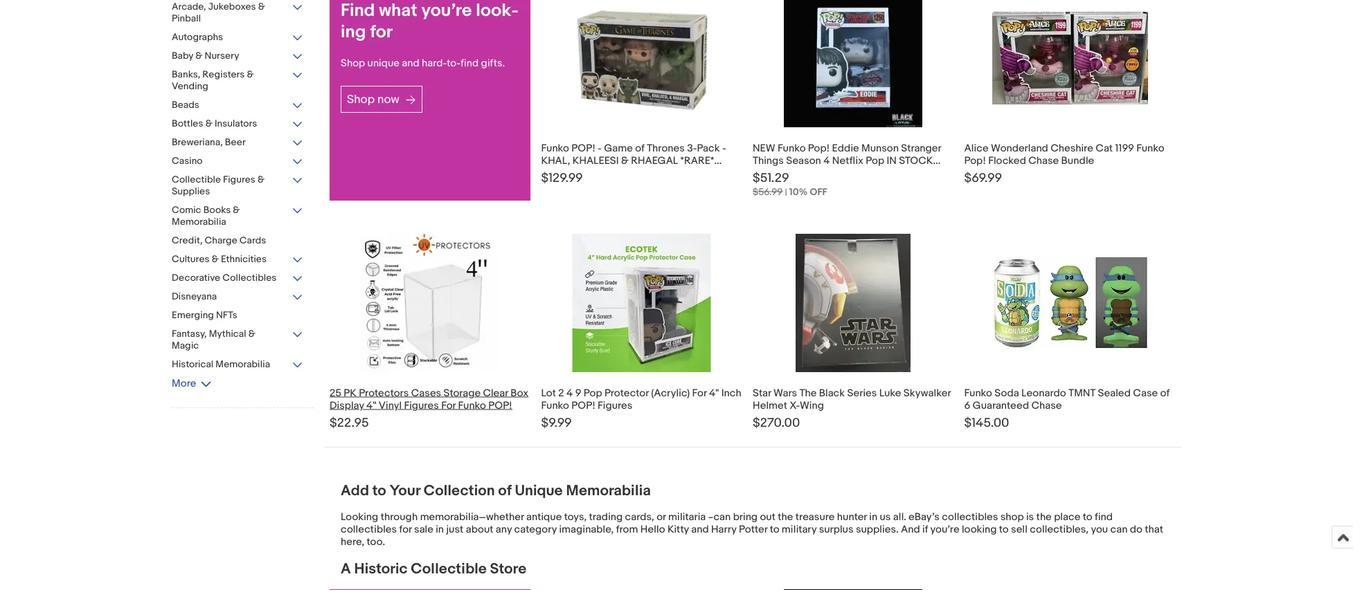 Task type: describe. For each thing, give the bounding box(es) containing it.
$56.99
[[753, 186, 783, 198]]

pop inside lot 2 4 9 pop protector (acrylic) for 4" inch funko pop! figures $9.99
[[584, 387, 602, 400]]

now
[[378, 92, 400, 107]]

shop unique and hard-to-find gifts.
[[341, 57, 505, 69]]

to left sell
[[999, 524, 1009, 536]]

insulators
[[215, 118, 257, 130]]

cheshire
[[1051, 142, 1094, 155]]

autographs button
[[172, 31, 303, 44]]

nfts
[[216, 310, 237, 321]]

looking inside looking through memorabilia—whether antique toys, trading cards, or militaria –can bring out the treasure hunter in us all. ebay's collectibles shop is the place to find collectibles for sale in just about any category imaginable, from hello kitty and harry potter to military surplus supplies. and if you're looking to sell collectibles, you can do that here, too.
[[962, 524, 997, 536]]

beads button
[[172, 99, 303, 112]]

helmet
[[753, 400, 787, 412]]

stranger
[[901, 142, 941, 155]]

of for memorabilia
[[498, 482, 512, 500]]

of for 3-
[[635, 142, 645, 155]]

soda
[[995, 387, 1019, 400]]

that
[[1145, 524, 1164, 536]]

pop! inside "funko pop! - game of thrones 3-pack - khal, khaleesi & rhaegal *rare* brand new!"
[[572, 142, 595, 155]]

baby & nursery button
[[172, 50, 303, 63]]

you're inside find what you're looking for
[[421, 0, 472, 22]]

pinball
[[172, 12, 201, 24]]

unique
[[367, 57, 400, 69]]

autographs
[[172, 31, 223, 43]]

1199
[[1115, 142, 1134, 155]]

lot 2 4 9 pop protector (acrylic) for 4" inch funko pop! figures $9.99
[[541, 387, 742, 431]]

$51.29
[[753, 171, 789, 186]]

funko pop! - game of thrones 3-pack - khal, khaleesi & rhaegal *rare* brand new! image
[[573, 0, 711, 128]]

& inside "funko pop! - game of thrones 3-pack - khal, khaleesi & rhaegal *rare* brand new!"
[[621, 155, 629, 167]]

1 the from the left
[[778, 511, 793, 524]]

display
[[330, 400, 364, 412]]

books
[[203, 204, 231, 216]]

store
[[490, 560, 527, 578]]

for inside looking through memorabilia—whether antique toys, trading cards, or militaria –can bring out the treasure hunter in us all. ebay's collectibles shop is the place to find collectibles for sale in just about any category imaginable, from hello kitty and harry potter to military surplus supplies. and if you're looking to sell collectibles, you can do that here, too.
[[399, 524, 412, 536]]

clear
[[483, 387, 508, 400]]

decorative collectibles button
[[172, 272, 303, 285]]

ebay's
[[909, 511, 940, 524]]

4 inside lot 2 4 9 pop protector (acrylic) for 4" inch funko pop! figures $9.99
[[567, 387, 573, 400]]

$145.00
[[964, 416, 1009, 431]]

just
[[446, 524, 464, 536]]

4" for $22.95
[[366, 400, 376, 412]]

find what you're looking for shop unique and hard-to-find gifts. element
[[324, 0, 1182, 448]]

munson
[[862, 142, 899, 155]]

leonardo
[[1022, 387, 1066, 400]]

|
[[785, 186, 787, 198]]

& right bottles
[[205, 118, 213, 130]]

a historic collectible store
[[341, 560, 527, 578]]

0 horizontal spatial and
[[402, 57, 419, 69]]

25 pk protectors cases storage clear box display 4" vinyl figures for funko pop! $22.95
[[330, 387, 529, 431]]

fantasy, mythical & magic button
[[172, 328, 303, 353]]

to-
[[447, 57, 461, 69]]

any
[[496, 524, 512, 536]]

0 horizontal spatial in
[[436, 524, 444, 536]]

netflix
[[832, 155, 864, 167]]

the
[[800, 387, 817, 400]]

collectibles,
[[1030, 524, 1089, 536]]

pop! inside 25 pk protectors cases storage clear box display 4" vinyl figures for funko pop! $22.95
[[488, 400, 512, 412]]

1 horizontal spatial in
[[869, 511, 878, 524]]

historical memorabilia button
[[172, 359, 303, 372]]

new
[[753, 142, 775, 155]]

new funko pop! eddie munson stranger things season 4 netflix pop in stock 1250
[[753, 142, 941, 179]]

khaleesi
[[573, 155, 619, 167]]

star wars the black series luke skywalker helmet x-wing $270.00
[[753, 387, 951, 431]]

pop! inside new funko pop! eddie munson stranger things season 4 netflix pop in stock 1250
[[808, 142, 830, 155]]

0 vertical spatial looking
[[341, 0, 519, 43]]

looking
[[341, 511, 378, 524]]

chase inside the alice wonderland cheshire cat 1199 funko pop! flocked chase bundle $69.99
[[1029, 155, 1059, 167]]

10%
[[789, 186, 808, 198]]

6
[[964, 400, 971, 412]]

disneyana button
[[172, 291, 303, 304]]

wing
[[800, 400, 824, 412]]

fantasy,
[[172, 328, 207, 340]]

funko soda leonardo tmnt sealed case of 6 guaranteed chase $145.00
[[964, 387, 1170, 431]]

emerging nfts link
[[172, 310, 303, 323]]

black
[[819, 387, 845, 400]]

nursery
[[205, 50, 239, 62]]

figures inside lot 2 4 9 pop protector (acrylic) for 4" inch funko pop! figures $9.99
[[598, 400, 633, 412]]

things
[[753, 155, 784, 167]]

and inside looking through memorabilia—whether antique toys, trading cards, or militaria –can bring out the treasure hunter in us all. ebay's collectibles shop is the place to find collectibles for sale in just about any category imaginable, from hello kitty and harry potter to military surplus supplies. and if you're looking to sell collectibles, you can do that here, too.
[[691, 524, 709, 536]]

credit,
[[172, 235, 203, 247]]

jukeboxes
[[208, 1, 256, 12]]

treasure
[[796, 511, 835, 524]]

funko inside lot 2 4 9 pop protector (acrylic) for 4" inch funko pop! figures $9.99
[[541, 400, 569, 412]]

figures inside 25 pk protectors cases storage clear box display 4" vinyl figures for funko pop! $22.95
[[404, 400, 439, 412]]

1 - from the left
[[598, 142, 602, 155]]

$9.99
[[541, 416, 572, 431]]

bottles & insulators button
[[172, 118, 303, 131]]

season
[[786, 155, 821, 167]]

historic
[[354, 560, 408, 578]]

supplies
[[172, 186, 210, 197]]

or
[[657, 511, 666, 524]]

chase inside the funko soda leonardo tmnt sealed case of 6 guaranteed chase $145.00
[[1032, 400, 1062, 412]]

in
[[887, 155, 897, 167]]

funko pop! - game of thrones 3-pack - khal, khaleesi & rhaegal *rare* brand new!
[[541, 142, 726, 179]]

decorative
[[172, 272, 220, 284]]

find inside find what you're looking for shop unique and hard-to-find gifts. element
[[461, 57, 479, 69]]

funko inside 25 pk protectors cases storage clear box display 4" vinyl figures for funko pop! $22.95
[[458, 400, 486, 412]]

stock
[[899, 155, 933, 167]]

$51.29 $56.99 | 10% off
[[753, 171, 827, 198]]

pop inside new funko pop! eddie munson stranger things season 4 netflix pop in stock 1250
[[866, 155, 885, 167]]

a
[[341, 560, 351, 578]]

to right potter
[[770, 524, 780, 536]]

add
[[341, 482, 369, 500]]

what
[[379, 0, 417, 22]]

& down casino dropdown button
[[258, 174, 265, 186]]

about
[[466, 524, 493, 536]]

supplies.
[[856, 524, 899, 536]]

banks,
[[172, 69, 200, 80]]

you're inside looking through memorabilia—whether antique toys, trading cards, or militaria –can bring out the treasure hunter in us all. ebay's collectibles shop is the place to find collectibles for sale in just about any category imaginable, from hello kitty and harry potter to military surplus supplies. and if you're looking to sell collectibles, you can do that here, too.
[[931, 524, 960, 536]]

is
[[1026, 511, 1034, 524]]

to right add
[[372, 482, 386, 500]]



Task type: locate. For each thing, give the bounding box(es) containing it.
4"
[[709, 387, 719, 400], [366, 400, 376, 412]]

for inside find what you're looking for
[[370, 22, 393, 43]]

cat
[[1096, 142, 1113, 155]]

0 horizontal spatial collectible
[[172, 174, 221, 186]]

find
[[341, 0, 375, 22]]

0 vertical spatial for
[[370, 22, 393, 43]]

collectibles up historic in the left bottom of the page
[[341, 524, 397, 536]]

0 vertical spatial shop
[[341, 57, 365, 69]]

alice
[[964, 142, 989, 155]]

$270.00
[[753, 416, 800, 431]]

pop
[[866, 155, 885, 167], [584, 387, 602, 400]]

0 horizontal spatial -
[[598, 142, 602, 155]]

1 vertical spatial find
[[1095, 511, 1113, 524]]

add to your collection of unique memorabilia
[[341, 482, 651, 500]]

$56.99 text field
[[753, 186, 783, 198]]

protectors
[[359, 387, 409, 400]]

pk
[[344, 387, 357, 400]]

hard-
[[422, 57, 447, 69]]

1 horizontal spatial 4
[[824, 155, 830, 167]]

magic
[[172, 340, 199, 352]]

1 vertical spatial memorabilia
[[216, 359, 270, 371]]

shop now
[[347, 92, 400, 107]]

4 left netflix
[[824, 155, 830, 167]]

pop! left 'eddie'
[[808, 142, 830, 155]]

funko inside the alice wonderland cheshire cat 1199 funko pop! flocked chase bundle $69.99
[[1137, 142, 1165, 155]]

memorabilia up trading
[[566, 482, 651, 500]]

looking left shop
[[962, 524, 997, 536]]

figures right 9
[[598, 400, 633, 412]]

category
[[514, 524, 557, 536]]

lot 2 4 9 pop protector (acrylic) for 4" inch funko pop! figures image
[[573, 234, 711, 373]]

unique
[[515, 482, 563, 500]]

1 horizontal spatial and
[[691, 524, 709, 536]]

pop right 9
[[584, 387, 602, 400]]

if
[[923, 524, 928, 536]]

4" inside 25 pk protectors cases storage clear box display 4" vinyl figures for funko pop! $22.95
[[366, 400, 376, 412]]

series
[[847, 387, 877, 400]]

of left unique
[[498, 482, 512, 500]]

of inside the funko soda leonardo tmnt sealed case of 6 guaranteed chase $145.00
[[1161, 387, 1170, 400]]

1 horizontal spatial 4"
[[709, 387, 719, 400]]

0 vertical spatial memorabilia
[[172, 216, 226, 228]]

breweriana, beer button
[[172, 136, 303, 150]]

0 horizontal spatial pop!
[[808, 142, 830, 155]]

collectible figures & supplies button
[[172, 174, 303, 199]]

0 horizontal spatial figures
[[223, 174, 255, 186]]

shop left unique
[[341, 57, 365, 69]]

4" inside lot 2 4 9 pop protector (acrylic) for 4" inch funko pop! figures $9.99
[[709, 387, 719, 400]]

hunter
[[837, 511, 867, 524]]

pop! up new!
[[572, 142, 595, 155]]

& right "baby"
[[195, 50, 203, 62]]

looking up hard-
[[341, 0, 519, 43]]

0 vertical spatial pop
[[866, 155, 885, 167]]

baby
[[172, 50, 193, 62]]

cards
[[240, 235, 266, 247]]

gifts.
[[481, 57, 505, 69]]

figures right vinyl
[[404, 400, 439, 412]]

inch
[[721, 387, 742, 400]]

& down baby & nursery 'dropdown button' on the top of the page
[[247, 69, 254, 80]]

thrones
[[647, 142, 685, 155]]

& down charge
[[212, 253, 219, 265]]

looking
[[341, 0, 519, 43], [962, 524, 997, 536]]

25 pk protectors cases storage clear box display 4" vinyl figures for funko pop! image
[[361, 234, 499, 373]]

box
[[511, 387, 529, 400]]

figures inside arcade, jukeboxes & pinball autographs baby & nursery banks, registers & vending beads bottles & insulators breweriana, beer casino collectible figures & supplies comic books & memorabilia credit, charge cards cultures & ethnicities decorative collectibles disneyana emerging nfts fantasy, mythical & magic historical memorabilia
[[223, 174, 255, 186]]

vinyl
[[379, 400, 402, 412]]

0 vertical spatial chase
[[1029, 155, 1059, 167]]

memorabilia
[[172, 216, 226, 228], [216, 359, 270, 371], [566, 482, 651, 500]]

funko right 'new' on the top of page
[[778, 142, 806, 155]]

pop! right the 2
[[572, 400, 595, 412]]

find inside looking through memorabilia—whether antique toys, trading cards, or militaria –can bring out the treasure hunter in us all. ebay's collectibles shop is the place to find collectibles for sale in just about any category imaginable, from hello kitty and harry potter to military surplus supplies. and if you're looking to sell collectibles, you can do that here, too.
[[1095, 511, 1113, 524]]

0 vertical spatial find
[[461, 57, 479, 69]]

1 vertical spatial pop
[[584, 387, 602, 400]]

alice wonderland cheshire cat 1199 funko pop! flocked chase bundle $69.99
[[964, 142, 1165, 186]]

lot
[[541, 387, 556, 400]]

0 horizontal spatial 4
[[567, 387, 573, 400]]

in left just
[[436, 524, 444, 536]]

to right place
[[1083, 511, 1093, 524]]

0 horizontal spatial pop
[[584, 387, 602, 400]]

1 horizontal spatial collectible
[[411, 560, 487, 578]]

disneyana
[[172, 291, 217, 303]]

funko inside new funko pop! eddie munson stranger things season 4 netflix pop in stock 1250
[[778, 142, 806, 155]]

alice wonderland cheshire cat 1199 funko pop! flocked chase bundle image
[[992, 12, 1148, 105]]

shop left now
[[347, 92, 375, 107]]

4 right the 2
[[567, 387, 573, 400]]

(acrylic)
[[651, 387, 690, 400]]

4" left vinyl
[[366, 400, 376, 412]]

2 the from the left
[[1037, 511, 1052, 524]]

1 horizontal spatial find
[[1095, 511, 1113, 524]]

–can
[[708, 511, 731, 524]]

case
[[1133, 387, 1158, 400]]

1 vertical spatial of
[[1161, 387, 1170, 400]]

0 vertical spatial collectible
[[172, 174, 221, 186]]

us
[[880, 511, 891, 524]]

find left gifts.
[[461, 57, 479, 69]]

off
[[810, 186, 827, 198]]

1 vertical spatial chase
[[1032, 400, 1062, 412]]

$22.95
[[330, 416, 369, 431]]

of right game in the top left of the page
[[635, 142, 645, 155]]

bottles
[[172, 118, 203, 130]]

& right "jukeboxes"
[[258, 1, 265, 12]]

pop left in
[[866, 155, 885, 167]]

funko up $9.99
[[541, 400, 569, 412]]

star
[[753, 387, 771, 400]]

1250
[[753, 167, 774, 179]]

comic
[[172, 204, 201, 216]]

0 horizontal spatial looking
[[341, 0, 519, 43]]

2 - from the left
[[722, 142, 726, 155]]

for right (acrylic)
[[692, 387, 707, 400]]

of
[[635, 142, 645, 155], [1161, 387, 1170, 400], [498, 482, 512, 500]]

4" left inch
[[709, 387, 719, 400]]

1 horizontal spatial the
[[1037, 511, 1052, 524]]

*rare*
[[680, 155, 714, 167]]

collectible
[[172, 174, 221, 186], [411, 560, 487, 578]]

you're right the if
[[931, 524, 960, 536]]

1 horizontal spatial collectibles
[[942, 511, 998, 524]]

star wars the black series luke skywalker helmet x-wing image
[[796, 234, 911, 373]]

collectibles
[[222, 272, 277, 284]]

for inside 25 pk protectors cases storage clear box display 4" vinyl figures for funko pop! $22.95
[[441, 400, 456, 412]]

0 vertical spatial of
[[635, 142, 645, 155]]

for left the sale
[[399, 524, 412, 536]]

harry
[[711, 524, 737, 536]]

the right is
[[1037, 511, 1052, 524]]

1 horizontal spatial -
[[722, 142, 726, 155]]

$69.99
[[964, 171, 1002, 186]]

2 horizontal spatial figures
[[598, 400, 633, 412]]

new!
[[579, 167, 604, 179]]

cards,
[[625, 511, 654, 524]]

pop! inside the alice wonderland cheshire cat 1199 funko pop! flocked chase bundle $69.99
[[964, 155, 986, 167]]

1 horizontal spatial pop
[[866, 155, 885, 167]]

flocked
[[989, 155, 1026, 167]]

bring
[[733, 511, 758, 524]]

cultures & ethnicities button
[[172, 253, 303, 267]]

storage
[[444, 387, 481, 400]]

more button
[[172, 377, 212, 390]]

1 vertical spatial looking
[[962, 524, 997, 536]]

the right out
[[778, 511, 793, 524]]

0 vertical spatial 4
[[824, 155, 830, 167]]

1 horizontal spatial of
[[635, 142, 645, 155]]

of inside "funko pop! - game of thrones 3-pack - khal, khaleesi & rhaegal *rare* brand new!"
[[635, 142, 645, 155]]

khal,
[[541, 155, 570, 167]]

2 vertical spatial memorabilia
[[566, 482, 651, 500]]

funko left soda
[[964, 387, 992, 400]]

cultures
[[172, 253, 210, 265]]

figures down casino dropdown button
[[223, 174, 255, 186]]

1 vertical spatial shop
[[347, 92, 375, 107]]

0 horizontal spatial for
[[370, 22, 393, 43]]

pop! up $69.99
[[964, 155, 986, 167]]

antique
[[526, 511, 562, 524]]

2
[[558, 387, 564, 400]]

collectibles left shop
[[942, 511, 998, 524]]

0 horizontal spatial collectibles
[[341, 524, 397, 536]]

wonderland
[[991, 142, 1048, 155]]

and
[[901, 524, 920, 536]]

1 horizontal spatial for
[[399, 524, 412, 536]]

1 horizontal spatial you're
[[931, 524, 960, 536]]

shop for shop now
[[347, 92, 375, 107]]

imaginable,
[[559, 524, 614, 536]]

arcade, jukeboxes & pinball button
[[172, 1, 303, 26]]

place
[[1054, 511, 1081, 524]]

chase left tmnt
[[1032, 400, 1062, 412]]

for inside lot 2 4 9 pop protector (acrylic) for 4" inch funko pop! figures $9.99
[[692, 387, 707, 400]]

find left "do"
[[1095, 511, 1113, 524]]

1 horizontal spatial figures
[[404, 400, 439, 412]]

for left clear
[[441, 400, 456, 412]]

in left the us
[[869, 511, 878, 524]]

toys,
[[564, 511, 587, 524]]

0 horizontal spatial of
[[498, 482, 512, 500]]

funko up brand
[[541, 142, 569, 155]]

2 horizontal spatial of
[[1161, 387, 1170, 400]]

you're right 'what'
[[421, 0, 472, 22]]

1 horizontal spatial looking
[[962, 524, 997, 536]]

1 vertical spatial 4
[[567, 387, 573, 400]]

memorabilia up credit,
[[172, 216, 226, 228]]

funko inside the funko soda leonardo tmnt sealed case of 6 guaranteed chase $145.00
[[964, 387, 992, 400]]

0 horizontal spatial you're
[[421, 0, 472, 22]]

figures
[[223, 174, 255, 186], [404, 400, 439, 412], [598, 400, 633, 412]]

0 horizontal spatial 4"
[[366, 400, 376, 412]]

collectible down casino
[[172, 174, 221, 186]]

for up unique
[[370, 22, 393, 43]]

of right case at the bottom
[[1161, 387, 1170, 400]]

chase left bundle
[[1029, 155, 1059, 167]]

0 vertical spatial and
[[402, 57, 419, 69]]

$129.99
[[541, 171, 583, 186]]

funko right 1199 on the top right of page
[[1137, 142, 1165, 155]]

out
[[760, 511, 776, 524]]

& right books
[[233, 204, 240, 216]]

pop! inside lot 2 4 9 pop protector (acrylic) for 4" inch funko pop! figures $9.99
[[572, 400, 595, 412]]

collectible inside arcade, jukeboxes & pinball autographs baby & nursery banks, registers & vending beads bottles & insulators breweriana, beer casino collectible figures & supplies comic books & memorabilia credit, charge cards cultures & ethnicities decorative collectibles disneyana emerging nfts fantasy, mythical & magic historical memorabilia
[[172, 174, 221, 186]]

25
[[330, 387, 341, 400]]

- left game in the top left of the page
[[598, 142, 602, 155]]

0 horizontal spatial the
[[778, 511, 793, 524]]

ethnicities
[[221, 253, 267, 265]]

pop! right "storage"
[[488, 400, 512, 412]]

0 horizontal spatial find
[[461, 57, 479, 69]]

4
[[824, 155, 830, 167], [567, 387, 573, 400]]

too.
[[367, 536, 385, 549]]

2 vertical spatial of
[[498, 482, 512, 500]]

1 vertical spatial collectible
[[411, 560, 487, 578]]

& right "khaleesi"
[[621, 155, 629, 167]]

eddie
[[832, 142, 859, 155]]

new funko pop! eddie munson stranger things season 4 netflix pop in stock 1250 image
[[784, 0, 923, 128]]

1 horizontal spatial pop!
[[964, 155, 986, 167]]

your
[[390, 482, 420, 500]]

9
[[575, 387, 581, 400]]

4 inside new funko pop! eddie munson stranger things season 4 netflix pop in stock 1250
[[824, 155, 830, 167]]

shop for shop unique and hard-to-find gifts.
[[341, 57, 365, 69]]

0 horizontal spatial for
[[441, 400, 456, 412]]

funko soda leonardo tmnt sealed case of 6 guaranteed chase image
[[992, 256, 1148, 351]]

1 vertical spatial and
[[691, 524, 709, 536]]

4" for $9.99
[[709, 387, 719, 400]]

1 vertical spatial you're
[[931, 524, 960, 536]]

1 vertical spatial for
[[399, 524, 412, 536]]

can
[[1111, 524, 1128, 536]]

1 horizontal spatial for
[[692, 387, 707, 400]]

memorabilia down fantasy, mythical & magic dropdown button
[[216, 359, 270, 371]]

and left hard-
[[402, 57, 419, 69]]

- right "pack"
[[722, 142, 726, 155]]

collectibles
[[942, 511, 998, 524], [341, 524, 397, 536]]

funko inside "funko pop! - game of thrones 3-pack - khal, khaleesi & rhaegal *rare* brand new!"
[[541, 142, 569, 155]]

0 vertical spatial you're
[[421, 0, 472, 22]]

x-
[[790, 400, 800, 412]]

luke
[[879, 387, 901, 400]]

& down the emerging nfts link
[[248, 328, 255, 340]]

for
[[692, 387, 707, 400], [441, 400, 456, 412]]

all.
[[893, 511, 906, 524]]

trading
[[589, 511, 623, 524]]

collectible down just
[[411, 560, 487, 578]]

and right kitty
[[691, 524, 709, 536]]

funko right cases
[[458, 400, 486, 412]]



Task type: vqa. For each thing, say whether or not it's contained in the screenshot.
$129.99 on the left of the page
yes



